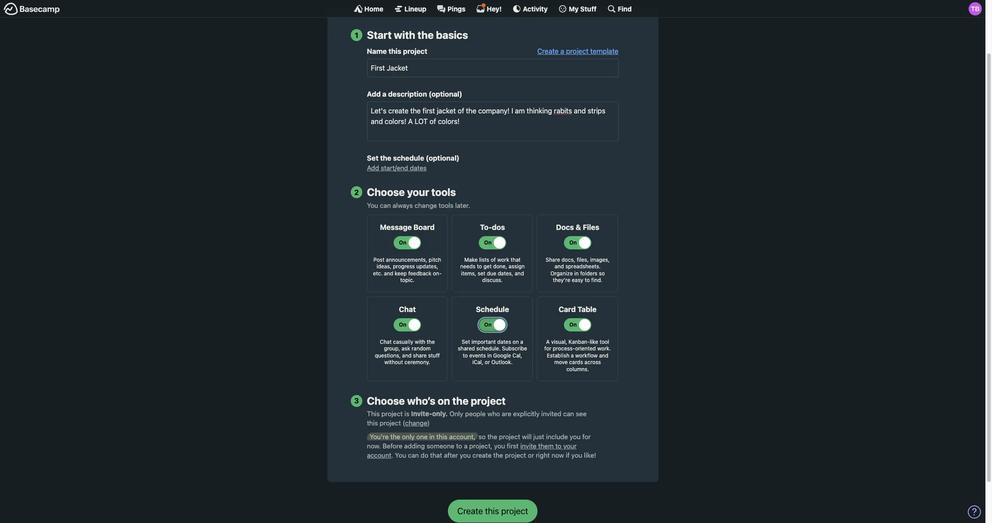 Task type: describe. For each thing, give the bounding box(es) containing it.
add a description (optional)
[[367, 90, 462, 98]]

start
[[367, 29, 392, 41]]

set for important
[[462, 338, 470, 345]]

invite them to your account
[[367, 442, 577, 459]]

so inside so the project will just include you for now. before adding someone to a project, you first
[[479, 432, 486, 440]]

home
[[364, 5, 383, 13]]

hey! button
[[476, 3, 502, 13]]

to-
[[480, 223, 492, 232]]

card table
[[559, 305, 597, 314]]

columns.
[[566, 366, 589, 373]]

this inside only people who are explicitly invited can see this project (
[[367, 419, 378, 427]]

1 vertical spatial change
[[405, 419, 427, 427]]

keep
[[395, 270, 407, 277]]

share docs, files, images, and spreadsheets. organize in folders so they're easy to find.
[[546, 256, 610, 283]]

1 add from the top
[[367, 90, 381, 98]]

the inside set the schedule (optional) add start/end dates
[[380, 154, 391, 162]]

someone
[[427, 442, 454, 450]]

that for do
[[430, 451, 442, 459]]

only.
[[432, 410, 448, 418]]

announcements,
[[386, 256, 427, 263]]

the up the before
[[391, 432, 400, 440]]

files
[[583, 223, 599, 232]]

the inside the chat casually with the group, ask random questions, and share stuff without ceremony.
[[427, 338, 435, 345]]

a right the create
[[561, 47, 564, 55]]

random
[[412, 345, 431, 352]]

google
[[493, 352, 511, 359]]

message
[[380, 223, 412, 232]]

table
[[578, 305, 597, 314]]

the inside so the project will just include you for now. before adding someone to a project, you first
[[488, 432, 497, 440]]

can inside only people who are explicitly invited can see this project (
[[563, 410, 574, 418]]

hey!
[[487, 5, 502, 13]]

etc.
[[373, 270, 383, 277]]

that for work
[[511, 256, 521, 263]]

1 vertical spatial or
[[528, 451, 534, 459]]

chat for chat
[[399, 305, 416, 314]]

people
[[465, 410, 486, 418]]

0 vertical spatial your
[[407, 186, 429, 198]]

schedule
[[393, 154, 424, 162]]

start with the basics
[[367, 29, 468, 41]]

on-
[[433, 270, 442, 277]]

2 vertical spatial this
[[437, 432, 448, 440]]

set important dates on a shared schedule. subscribe to events in google cal, ical, or outlook.
[[458, 338, 527, 366]]

(optional) for set the schedule (optional) add start/end dates
[[426, 154, 459, 162]]

you can always change tools later.
[[367, 201, 470, 209]]

add start/end dates link
[[367, 164, 427, 172]]

a
[[546, 338, 550, 345]]

and inside a visual, kanban-like tool for process-oriented work. establish a workflow and move cards across columns.
[[599, 352, 609, 359]]

choose for choose your tools
[[367, 186, 405, 198]]

add inside set the schedule (optional) add start/end dates
[[367, 164, 379, 172]]

always
[[393, 201, 413, 209]]

set the schedule (optional) add start/end dates
[[367, 154, 459, 172]]

important
[[472, 338, 496, 345]]

only
[[450, 410, 463, 418]]

who's
[[407, 394, 436, 407]]

the right the create
[[493, 451, 503, 459]]

project inside only people who are explicitly invited can see this project (
[[380, 419, 401, 427]]

create
[[537, 47, 559, 55]]

ask
[[402, 345, 410, 352]]

find.
[[591, 277, 603, 283]]

post
[[373, 256, 385, 263]]

0 vertical spatial you
[[367, 201, 378, 209]]

message board
[[380, 223, 435, 232]]

feedback
[[408, 270, 431, 277]]

just
[[534, 432, 544, 440]]

activity
[[523, 5, 548, 13]]

see
[[576, 410, 587, 418]]

a left description on the left
[[382, 90, 386, 98]]

them
[[538, 442, 554, 450]]

stuff
[[428, 352, 440, 359]]

before
[[383, 442, 403, 450]]

to inside set important dates on a shared schedule. subscribe to events in google cal, ical, or outlook.
[[463, 352, 468, 359]]

docs,
[[562, 256, 575, 263]]

template
[[590, 47, 619, 55]]

include
[[546, 432, 568, 440]]

you up . you can do that after you create the project or right now if you like!
[[494, 442, 505, 450]]

cal,
[[513, 352, 522, 359]]

to-dos
[[480, 223, 505, 232]]

invite-
[[411, 410, 432, 418]]

is
[[405, 410, 409, 418]]

casually
[[393, 338, 413, 345]]

Add a description (optional) text field
[[367, 102, 619, 141]]

who
[[488, 410, 500, 418]]

adding
[[404, 442, 425, 450]]

so inside the share docs, files, images, and spreadsheets. organize in folders so they're easy to find.
[[599, 270, 605, 277]]

events
[[469, 352, 486, 359]]

.
[[391, 451, 393, 459]]

)
[[427, 419, 430, 427]]

shared
[[458, 345, 475, 352]]

project inside so the project will just include you for now. before adding someone to a project, you first
[[499, 432, 520, 440]]

group,
[[384, 345, 400, 352]]

make
[[464, 256, 478, 263]]

visual,
[[551, 338, 567, 345]]

Name this project text field
[[367, 59, 619, 77]]

share
[[546, 256, 560, 263]]

3
[[354, 396, 359, 405]]

account,
[[449, 432, 476, 440]]

now
[[552, 451, 564, 459]]

like
[[590, 338, 598, 345]]

basics
[[436, 29, 468, 41]]

in inside the share docs, files, images, and spreadsheets. organize in folders so they're easy to find.
[[574, 270, 579, 277]]

and inside the share docs, files, images, and spreadsheets. organize in folders so they're easy to find.
[[555, 263, 564, 270]]

to inside make lists of work that needs to get done, assign items, set due dates, and discuss.
[[477, 263, 482, 270]]

for inside a visual, kanban-like tool for process-oriented work. establish a workflow and move cards across columns.
[[544, 345, 551, 352]]

the up only
[[452, 394, 469, 407]]

0 vertical spatial with
[[394, 29, 415, 41]]

oriented
[[575, 345, 596, 352]]

questions,
[[375, 352, 401, 359]]

and inside post announcements, pitch ideas, progress updates, etc. and keep feedback on- topic.
[[384, 270, 393, 277]]

easy
[[572, 277, 583, 283]]

(optional) for add a description (optional)
[[429, 90, 462, 98]]

later.
[[455, 201, 470, 209]]

find button
[[607, 4, 632, 13]]

project up the who at the bottom
[[471, 394, 506, 407]]

get
[[484, 263, 492, 270]]

project,
[[469, 442, 492, 450]]

project left template
[[566, 47, 589, 55]]

and inside make lists of work that needs to get done, assign items, set due dates, and discuss.
[[515, 270, 524, 277]]

your inside invite them to your account
[[563, 442, 577, 450]]

create
[[473, 451, 492, 459]]

across
[[585, 359, 601, 366]]

ceremony.
[[405, 359, 430, 366]]



Task type: vqa. For each thing, say whether or not it's contained in the screenshot.
"Docs & Files"
yes



Task type: locate. For each thing, give the bounding box(es) containing it.
docs & files
[[556, 223, 599, 232]]

project down start with the basics
[[403, 47, 427, 55]]

the left basics at top left
[[418, 29, 434, 41]]

1 horizontal spatial set
[[462, 338, 470, 345]]

1 horizontal spatial can
[[408, 451, 419, 459]]

so up "find."
[[599, 270, 605, 277]]

pitch
[[429, 256, 441, 263]]

my stuff button
[[558, 4, 597, 13]]

0 horizontal spatial this
[[367, 419, 378, 427]]

1 horizontal spatial so
[[599, 270, 605, 277]]

the up start/end
[[380, 154, 391, 162]]

1 vertical spatial (optional)
[[426, 154, 459, 162]]

and up organize
[[555, 263, 564, 270]]

or down invite
[[528, 451, 534, 459]]

dates,
[[498, 270, 513, 277]]

and down ideas,
[[384, 270, 393, 277]]

set up add start/end dates link
[[367, 154, 379, 162]]

in inside set important dates on a shared schedule. subscribe to events in google cal, ical, or outlook.
[[487, 352, 492, 359]]

dates down schedule
[[410, 164, 427, 172]]

this down this
[[367, 419, 378, 427]]

chat inside the chat casually with the group, ask random questions, and share stuff without ceremony.
[[380, 338, 392, 345]]

with up random
[[415, 338, 425, 345]]

0 horizontal spatial chat
[[380, 338, 392, 345]]

docs
[[556, 223, 574, 232]]

you right include
[[570, 432, 581, 440]]

schedule
[[476, 305, 509, 314]]

one
[[416, 432, 428, 440]]

share
[[413, 352, 427, 359]]

do
[[421, 451, 428, 459]]

set
[[367, 154, 379, 162], [462, 338, 470, 345]]

if
[[566, 451, 570, 459]]

0 vertical spatial in
[[574, 270, 579, 277]]

0 vertical spatial dates
[[410, 164, 427, 172]]

on up the subscribe on the right bottom of page
[[513, 338, 519, 345]]

1 vertical spatial that
[[430, 451, 442, 459]]

like!
[[584, 451, 596, 459]]

2 horizontal spatial can
[[563, 410, 574, 418]]

that inside make lists of work that needs to get done, assign items, set due dates, and discuss.
[[511, 256, 521, 263]]

1 vertical spatial this
[[367, 419, 378, 427]]

work
[[497, 256, 509, 263]]

to up set
[[477, 263, 482, 270]]

1 horizontal spatial in
[[487, 352, 492, 359]]

to inside the share docs, files, images, and spreadsheets. organize in folders so they're easy to find.
[[585, 277, 590, 283]]

tools left later.
[[439, 201, 454, 209]]

add left description on the left
[[367, 90, 381, 98]]

0 vertical spatial tools
[[431, 186, 456, 198]]

1 horizontal spatial you
[[395, 451, 406, 459]]

set for the
[[367, 154, 379, 162]]

change down choose your tools
[[415, 201, 437, 209]]

0 horizontal spatial or
[[485, 359, 490, 366]]

subscribe
[[502, 345, 527, 352]]

are
[[502, 410, 511, 418]]

1 vertical spatial on
[[438, 394, 450, 407]]

you right after
[[460, 451, 471, 459]]

1
[[355, 31, 358, 40]]

change down invite-
[[405, 419, 427, 427]]

1 vertical spatial set
[[462, 338, 470, 345]]

0 horizontal spatial can
[[380, 201, 391, 209]]

switch accounts image
[[4, 2, 60, 16]]

0 vertical spatial change
[[415, 201, 437, 209]]

done,
[[493, 263, 507, 270]]

tools up later.
[[431, 186, 456, 198]]

name
[[367, 47, 387, 55]]

project left is
[[382, 410, 403, 418]]

this
[[367, 410, 380, 418]]

0 horizontal spatial you
[[367, 201, 378, 209]]

the up random
[[427, 338, 435, 345]]

this project is invite-only.
[[367, 410, 448, 418]]

on up only.
[[438, 394, 450, 407]]

a down account,
[[464, 442, 468, 450]]

a
[[561, 47, 564, 55], [382, 90, 386, 98], [520, 338, 523, 345], [571, 352, 574, 359], [464, 442, 468, 450]]

that
[[511, 256, 521, 263], [430, 451, 442, 459]]

with inside the chat casually with the group, ask random questions, and share stuff without ceremony.
[[415, 338, 425, 345]]

0 vertical spatial or
[[485, 359, 490, 366]]

a inside set important dates on a shared schedule. subscribe to events in google cal, ical, or outlook.
[[520, 338, 523, 345]]

can down adding
[[408, 451, 419, 459]]

choose up always
[[367, 186, 405, 198]]

after
[[444, 451, 458, 459]]

or inside set important dates on a shared schedule. subscribe to events in google cal, ical, or outlook.
[[485, 359, 490, 366]]

dates
[[410, 164, 427, 172], [497, 338, 511, 345]]

0 vertical spatial (optional)
[[429, 90, 462, 98]]

tool
[[600, 338, 609, 345]]

your up if
[[563, 442, 577, 450]]

choose
[[367, 186, 405, 198], [367, 394, 405, 407]]

1 horizontal spatial on
[[513, 338, 519, 345]]

1 vertical spatial in
[[487, 352, 492, 359]]

only
[[402, 432, 415, 440]]

0 horizontal spatial for
[[544, 345, 551, 352]]

2 horizontal spatial in
[[574, 270, 579, 277]]

2 vertical spatial in
[[429, 432, 435, 440]]

your up you can always change tools later.
[[407, 186, 429, 198]]

(optional) inside set the schedule (optional) add start/end dates
[[426, 154, 459, 162]]

invite
[[520, 442, 537, 450]]

0 vertical spatial set
[[367, 154, 379, 162]]

0 vertical spatial this
[[389, 47, 401, 55]]

ical,
[[472, 359, 483, 366]]

description
[[388, 90, 427, 98]]

set up shared
[[462, 338, 470, 345]]

2 choose from the top
[[367, 394, 405, 407]]

for up like!
[[583, 432, 591, 440]]

now.
[[367, 442, 381, 450]]

create a project template
[[537, 47, 619, 55]]

1 vertical spatial choose
[[367, 394, 405, 407]]

lineup link
[[394, 4, 426, 13]]

0 vertical spatial that
[[511, 256, 521, 263]]

to inside so the project will just include you for now. before adding someone to a project, you first
[[456, 442, 462, 450]]

can left always
[[380, 201, 391, 209]]

explicitly
[[513, 410, 540, 418]]

0 horizontal spatial on
[[438, 394, 450, 407]]

main element
[[0, 0, 986, 18]]

or
[[485, 359, 490, 366], [528, 451, 534, 459]]

change )
[[405, 419, 430, 427]]

0 vertical spatial can
[[380, 201, 391, 209]]

0 horizontal spatial dates
[[410, 164, 427, 172]]

in up easy
[[574, 270, 579, 277]]

chat casually with the group, ask random questions, and share stuff without ceremony.
[[375, 338, 440, 366]]

to down account,
[[456, 442, 462, 450]]

the
[[418, 29, 434, 41], [380, 154, 391, 162], [427, 338, 435, 345], [452, 394, 469, 407], [391, 432, 400, 440], [488, 432, 497, 440], [493, 451, 503, 459]]

and down "ask"
[[402, 352, 412, 359]]

to inside invite them to your account
[[556, 442, 562, 450]]

or right the ical,
[[485, 359, 490, 366]]

to down shared
[[463, 352, 468, 359]]

set inside set important dates on a shared schedule. subscribe to events in google cal, ical, or outlook.
[[462, 338, 470, 345]]

the up project,
[[488, 432, 497, 440]]

chat down topic.
[[399, 305, 416, 314]]

a inside a visual, kanban-like tool for process-oriented work. establish a workflow and move cards across columns.
[[571, 352, 574, 359]]

of
[[491, 256, 496, 263]]

set
[[478, 270, 486, 277]]

None submit
[[448, 500, 538, 523]]

0 vertical spatial on
[[513, 338, 519, 345]]

1 vertical spatial add
[[367, 164, 379, 172]]

in right one
[[429, 432, 435, 440]]

1 vertical spatial can
[[563, 410, 574, 418]]

and
[[555, 263, 564, 270], [384, 270, 393, 277], [515, 270, 524, 277], [402, 352, 412, 359], [599, 352, 609, 359]]

this right name
[[389, 47, 401, 55]]

and down work.
[[599, 352, 609, 359]]

project up first
[[499, 432, 520, 440]]

create a project template link
[[537, 47, 619, 55]]

for down a on the right of the page
[[544, 345, 551, 352]]

0 vertical spatial choose
[[367, 186, 405, 198]]

this up someone
[[437, 432, 448, 440]]

you right the .
[[395, 451, 406, 459]]

process-
[[553, 345, 575, 352]]

dates inside set important dates on a shared schedule. subscribe to events in google cal, ical, or outlook.
[[497, 338, 511, 345]]

1 horizontal spatial chat
[[399, 305, 416, 314]]

invite them to your account link
[[367, 442, 577, 459]]

add
[[367, 90, 381, 98], [367, 164, 379, 172]]

(optional) right description on the left
[[429, 90, 462, 98]]

invited
[[541, 410, 562, 418]]

dates inside set the schedule (optional) add start/end dates
[[410, 164, 427, 172]]

and down assign
[[515, 270, 524, 277]]

&
[[576, 223, 581, 232]]

choose up this
[[367, 394, 405, 407]]

0 horizontal spatial so
[[479, 432, 486, 440]]

1 horizontal spatial that
[[511, 256, 521, 263]]

tyler black image
[[969, 2, 982, 15]]

1 horizontal spatial dates
[[497, 338, 511, 345]]

project down first
[[505, 451, 526, 459]]

0 horizontal spatial in
[[429, 432, 435, 440]]

establish
[[547, 352, 570, 359]]

in
[[574, 270, 579, 277], [487, 352, 492, 359], [429, 432, 435, 440]]

so the project will just include you for now. before adding someone to a project, you first
[[367, 432, 591, 450]]

in down schedule.
[[487, 352, 492, 359]]

pings button
[[437, 4, 466, 13]]

and inside the chat casually with the group, ask random questions, and share stuff without ceremony.
[[402, 352, 412, 359]]

1 vertical spatial dates
[[497, 338, 511, 345]]

they're
[[553, 277, 570, 283]]

0 horizontal spatial your
[[407, 186, 429, 198]]

0 vertical spatial chat
[[399, 305, 416, 314]]

that down someone
[[430, 451, 442, 459]]

0 vertical spatial for
[[544, 345, 551, 352]]

chat up group,
[[380, 338, 392, 345]]

for inside so the project will just include you for now. before adding someone to a project, you first
[[583, 432, 591, 440]]

1 horizontal spatial or
[[528, 451, 534, 459]]

a inside so the project will just include you for now. before adding someone to a project, you first
[[464, 442, 468, 450]]

project left the (
[[380, 419, 401, 427]]

a up the subscribe on the right bottom of page
[[520, 338, 523, 345]]

for
[[544, 345, 551, 352], [583, 432, 591, 440]]

0 horizontal spatial that
[[430, 451, 442, 459]]

card
[[559, 305, 576, 314]]

assign
[[509, 263, 525, 270]]

2 horizontal spatial this
[[437, 432, 448, 440]]

dates up the subscribe on the right bottom of page
[[497, 338, 511, 345]]

1 horizontal spatial for
[[583, 432, 591, 440]]

you left always
[[367, 201, 378, 209]]

due
[[487, 270, 496, 277]]

lists
[[479, 256, 489, 263]]

my
[[569, 5, 579, 13]]

items,
[[461, 270, 476, 277]]

1 vertical spatial with
[[415, 338, 425, 345]]

1 vertical spatial so
[[479, 432, 486, 440]]

1 horizontal spatial this
[[389, 47, 401, 55]]

a up cards
[[571, 352, 574, 359]]

1 vertical spatial your
[[563, 442, 577, 450]]

so up project,
[[479, 432, 486, 440]]

images,
[[590, 256, 610, 263]]

folders
[[580, 270, 598, 277]]

0 vertical spatial add
[[367, 90, 381, 98]]

needs
[[460, 263, 476, 270]]

to down folders at the right bottom of the page
[[585, 277, 590, 283]]

set inside set the schedule (optional) add start/end dates
[[367, 154, 379, 162]]

with up name this project
[[394, 29, 415, 41]]

on inside set important dates on a shared schedule. subscribe to events in google cal, ical, or outlook.
[[513, 338, 519, 345]]

lineup
[[405, 5, 426, 13]]

2 add from the top
[[367, 164, 379, 172]]

choose who's on the project
[[367, 394, 506, 407]]

that up assign
[[511, 256, 521, 263]]

1 vertical spatial you
[[395, 451, 406, 459]]

cards
[[569, 359, 583, 366]]

2 vertical spatial can
[[408, 451, 419, 459]]

activity link
[[512, 4, 548, 13]]

1 choose from the top
[[367, 186, 405, 198]]

will
[[522, 432, 532, 440]]

progress
[[393, 263, 415, 270]]

chat for chat casually with the group, ask random questions, and share stuff without ceremony.
[[380, 338, 392, 345]]

choose for choose who's on the project
[[367, 394, 405, 407]]

0 horizontal spatial set
[[367, 154, 379, 162]]

1 vertical spatial chat
[[380, 338, 392, 345]]

(optional) right schedule
[[426, 154, 459, 162]]

change link
[[405, 419, 427, 427]]

0 vertical spatial so
[[599, 270, 605, 277]]

can left see
[[563, 410, 574, 418]]

to up the now
[[556, 442, 562, 450]]

1 vertical spatial for
[[583, 432, 591, 440]]

you right if
[[571, 451, 582, 459]]

topic.
[[400, 277, 414, 283]]

this
[[389, 47, 401, 55], [367, 419, 378, 427], [437, 432, 448, 440]]

add left start/end
[[367, 164, 379, 172]]

1 horizontal spatial your
[[563, 442, 577, 450]]

1 vertical spatial tools
[[439, 201, 454, 209]]



